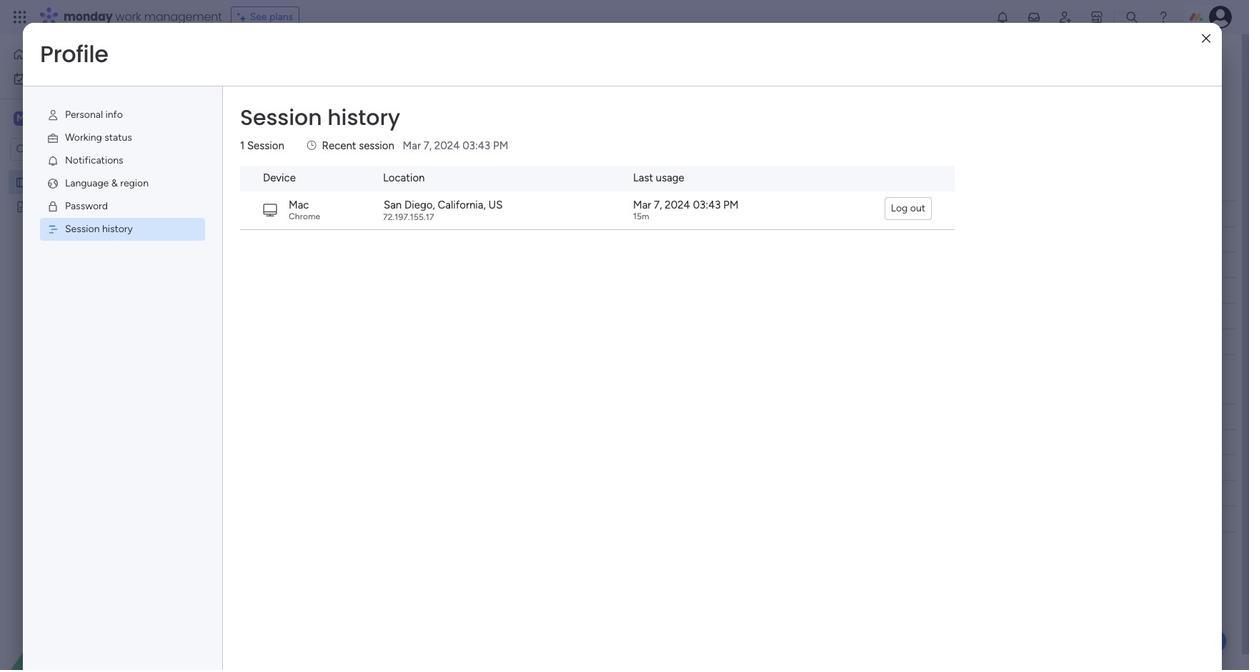 Task type: locate. For each thing, give the bounding box(es) containing it.
0 horizontal spatial see
[[250, 11, 267, 23]]

calendar button
[[297, 100, 358, 123]]

03:43 inside mar 7, 2024 03:43 pm 15m
[[693, 198, 721, 211]]

location
[[383, 172, 425, 185]]

session history
[[240, 102, 400, 133], [65, 223, 133, 235]]

7, inside mar 7, 2024 03:43 pm 15m
[[654, 198, 662, 211]]

my for my first board
[[34, 176, 47, 188]]

your
[[586, 79, 606, 91]]

main inside the 'workspace selection' element
[[33, 111, 58, 125]]

1 vertical spatial my
[[34, 176, 47, 188]]

0 vertical spatial mar
[[403, 139, 421, 152]]

california,
[[438, 198, 486, 211]]

owner
[[474, 208, 504, 220]]

session history up dapulse time image
[[240, 102, 400, 133]]

out
[[910, 202, 925, 214]]

1 horizontal spatial 2024
[[665, 198, 690, 211]]

status
[[105, 131, 132, 144]]

1 horizontal spatial see
[[652, 79, 669, 91]]

filter
[[458, 143, 481, 155]]

working
[[65, 131, 102, 144], [542, 233, 579, 245]]

meeting
[[335, 234, 372, 246]]

recent
[[322, 139, 356, 152]]

on
[[582, 233, 593, 245]]

pm right column information icon
[[723, 198, 739, 211]]

workspace selection element
[[14, 110, 119, 129]]

7, left the date
[[654, 198, 662, 211]]

0 vertical spatial work
[[115, 9, 141, 25]]

&
[[111, 177, 118, 189]]

1 vertical spatial 2024
[[665, 198, 690, 211]]

1 horizontal spatial history
[[327, 102, 400, 133]]

1 vertical spatial mar
[[633, 198, 651, 211]]

task
[[246, 143, 264, 155]]

7, for mar 7, 2024 03:43 pm 15m
[[654, 198, 662, 211]]

0 vertical spatial my
[[33, 72, 47, 84]]

1 horizontal spatial main
[[239, 105, 260, 117]]

manage
[[219, 79, 254, 91]]

due
[[650, 208, 668, 220]]

angle down image
[[277, 144, 284, 155]]

personal
[[65, 109, 103, 121]]

0 horizontal spatial main
[[33, 111, 58, 125]]

info
[[105, 109, 123, 121]]

mar for mar 7, 2024 03:43 pm
[[403, 139, 421, 152]]

0 horizontal spatial mar
[[403, 139, 421, 152]]

personal info menu item
[[40, 104, 205, 126]]

2024 for mar 7, 2024 03:43 pm
[[434, 139, 460, 152]]

1 vertical spatial pm
[[723, 198, 739, 211]]

san diego, california, us 72.197.155.17
[[383, 198, 503, 222]]

0 horizontal spatial 03:43
[[463, 139, 490, 152]]

date
[[670, 208, 690, 220]]

public board image
[[15, 199, 29, 213]]

my for my work
[[33, 72, 47, 84]]

1 horizontal spatial work
[[115, 9, 141, 25]]

monday work management
[[64, 9, 222, 25]]

03:43 left sort board by any column icon
[[463, 139, 490, 152]]

main inside main table button
[[239, 105, 260, 117]]

1 vertical spatial see
[[652, 79, 669, 91]]

0 horizontal spatial pm
[[493, 139, 508, 152]]

menu menu
[[23, 86, 222, 258]]

0 horizontal spatial of
[[298, 79, 307, 91]]

my inside my work option
[[33, 72, 47, 84]]

session
[[240, 102, 322, 133], [247, 139, 284, 152], [65, 223, 100, 235]]

my inside list box
[[34, 176, 47, 188]]

0 horizontal spatial session history
[[65, 223, 133, 235]]

1 horizontal spatial pm
[[723, 198, 739, 211]]

workspace
[[61, 111, 117, 125]]

0 horizontal spatial 2024
[[434, 139, 460, 152]]

mar inside mar 7, 2024 03:43 pm 15m
[[633, 198, 651, 211]]

assign
[[347, 79, 377, 91]]

working inside menu item
[[65, 131, 102, 144]]

7, right person
[[424, 139, 432, 152]]

0 vertical spatial working
[[65, 131, 102, 144]]

1 horizontal spatial 03:43
[[693, 198, 721, 211]]

0 vertical spatial session
[[240, 102, 322, 133]]

1 vertical spatial history
[[102, 223, 133, 235]]

history up recent session
[[327, 102, 400, 133]]

work right "monday"
[[115, 9, 141, 25]]

my left first
[[34, 176, 47, 188]]

column information image
[[700, 208, 712, 220]]

san
[[384, 198, 402, 211]]

main left table
[[239, 105, 260, 117]]

mac chrome
[[289, 198, 320, 222]]

language & region
[[65, 177, 149, 189]]

notifications
[[65, 154, 123, 167]]

pm for mar 7, 2024 03:43 pm
[[493, 139, 508, 152]]

2 vertical spatial mar
[[658, 234, 674, 245]]

mar 6
[[658, 234, 682, 245]]

1 vertical spatial session history
[[65, 223, 133, 235]]

0 vertical spatial 2024
[[434, 139, 460, 152]]

language & region image
[[46, 177, 59, 190]]

main
[[239, 105, 260, 117], [33, 111, 58, 125]]

see
[[250, 11, 267, 23], [652, 79, 669, 91]]

mar 7, 2024 03:43 pm 15m
[[633, 198, 739, 222]]

1 horizontal spatial of
[[544, 79, 553, 91]]

see plans button
[[231, 6, 300, 28]]

personal info image
[[46, 109, 59, 121]]

1 horizontal spatial mar
[[633, 198, 651, 211]]

notifications menu item
[[40, 149, 205, 172]]

session history image
[[46, 223, 59, 236]]

Search field
[[318, 139, 361, 159]]

working left on on the top of the page
[[542, 233, 579, 245]]

pm right filter
[[493, 139, 508, 152]]

2024 inside mar 7, 2024 03:43 pm 15m
[[665, 198, 690, 211]]

mar left 6
[[658, 234, 674, 245]]

meeting notes
[[34, 200, 100, 212]]

see left plans
[[250, 11, 267, 23]]

mar up 'location'
[[403, 139, 421, 152]]

0 horizontal spatial working
[[65, 131, 102, 144]]

0 horizontal spatial history
[[102, 223, 133, 235]]

0 horizontal spatial work
[[49, 72, 71, 84]]

person
[[392, 143, 422, 155]]

see for see more
[[652, 79, 669, 91]]

last usage
[[633, 172, 684, 185]]

working for working status
[[65, 131, 102, 144]]

it
[[596, 233, 602, 245]]

1 vertical spatial working
[[542, 233, 579, 245]]

monday
[[64, 9, 113, 25]]

work
[[115, 9, 141, 25], [49, 72, 71, 84]]

0 vertical spatial pm
[[493, 139, 508, 152]]

list box containing my first board
[[0, 167, 182, 411]]

work for monday
[[115, 9, 141, 25]]

mar up 15m
[[633, 198, 651, 211]]

1 horizontal spatial session history
[[240, 102, 400, 133]]

notifications image
[[995, 10, 1010, 24]]

see plans
[[250, 11, 293, 23]]

public board image
[[15, 175, 29, 189]]

1 vertical spatial work
[[49, 72, 71, 84]]

of right type
[[298, 79, 307, 91]]

1 vertical spatial 03:43
[[693, 198, 721, 211]]

see left more on the right top
[[652, 79, 669, 91]]

2 vertical spatial session
[[65, 223, 100, 235]]

7, for mar 7, 2024 03:43 pm
[[424, 139, 432, 152]]

help
[[1189, 634, 1214, 649]]

history
[[327, 102, 400, 133], [102, 223, 133, 235]]

arrow down image
[[486, 141, 503, 158]]

2 horizontal spatial mar
[[658, 234, 674, 245]]

this week
[[246, 177, 309, 195]]

1 vertical spatial session
[[247, 139, 284, 152]]

working status menu item
[[40, 126, 205, 149]]

0 vertical spatial 7,
[[424, 139, 432, 152]]

my down home in the top left of the page
[[33, 72, 47, 84]]

sort board by any column image
[[507, 142, 530, 157]]

Search in workspace field
[[30, 141, 119, 158]]

working status
[[65, 131, 132, 144]]

pm inside mar 7, 2024 03:43 pm 15m
[[723, 198, 739, 211]]

kendall parks image
[[1209, 6, 1232, 29]]

my work link
[[9, 67, 174, 90]]

0 vertical spatial 03:43
[[463, 139, 490, 152]]

new task
[[222, 143, 264, 155]]

1 horizontal spatial 7,
[[654, 198, 662, 211]]

personal info
[[65, 109, 123, 121]]

This week field
[[242, 177, 313, 196]]

type
[[275, 79, 295, 91]]

work inside option
[[49, 72, 71, 84]]

session history inside menu item
[[65, 223, 133, 235]]

help image
[[1156, 10, 1171, 24]]

monday marketplace image
[[1090, 10, 1104, 24]]

15m
[[633, 212, 649, 222]]

any
[[257, 79, 273, 91]]

my
[[33, 72, 47, 84], [34, 176, 47, 188]]

option
[[0, 169, 182, 172]]

track
[[519, 79, 541, 91]]

list box
[[0, 167, 182, 411]]

history down password "menu item"
[[102, 223, 133, 235]]

7,
[[424, 139, 432, 152], [654, 198, 662, 211]]

working for working on it
[[542, 233, 579, 245]]

0 vertical spatial session history
[[240, 102, 400, 133]]

work down profile
[[49, 72, 71, 84]]

mar
[[403, 139, 421, 152], [633, 198, 651, 211], [658, 234, 674, 245]]

home option
[[9, 43, 174, 66]]

owners,
[[379, 79, 414, 91]]

region
[[120, 177, 149, 189]]

session history menu item
[[40, 218, 205, 241]]

1
[[240, 139, 245, 152]]

1 horizontal spatial working
[[542, 233, 579, 245]]

update feed image
[[1027, 10, 1041, 24]]

see inside button
[[250, 11, 267, 23]]

working status image
[[46, 131, 59, 144]]

03:43 right the date
[[693, 198, 721, 211]]

usage
[[656, 172, 684, 185]]

of right track
[[544, 79, 553, 91]]

1 of from the left
[[298, 79, 307, 91]]

pm
[[493, 139, 508, 152], [723, 198, 739, 211]]

0 vertical spatial see
[[250, 11, 267, 23]]

mac
[[289, 198, 309, 211]]

recent session
[[322, 139, 394, 152]]

1 vertical spatial 7,
[[654, 198, 662, 211]]

working down workspace
[[65, 131, 102, 144]]

main up working status icon
[[33, 111, 58, 125]]

home
[[31, 48, 59, 60]]

work for my
[[49, 72, 71, 84]]

last
[[633, 172, 653, 185]]

of
[[298, 79, 307, 91], [544, 79, 553, 91]]

session history down notes
[[65, 223, 133, 235]]

Due date field
[[646, 206, 694, 222]]

0 horizontal spatial 7,
[[424, 139, 432, 152]]

add view image
[[367, 106, 373, 117]]

first
[[50, 176, 68, 188]]



Task type: vqa. For each thing, say whether or not it's contained in the screenshot.
su
no



Task type: describe. For each thing, give the bounding box(es) containing it.
table
[[263, 105, 286, 117]]

calendar
[[308, 105, 347, 117]]

main for main table
[[239, 105, 260, 117]]

session
[[359, 139, 394, 152]]

password
[[65, 200, 108, 212]]

history inside menu item
[[102, 223, 133, 235]]

my first board
[[34, 176, 96, 188]]

stands.
[[643, 79, 675, 91]]

language
[[65, 177, 109, 189]]

2 of from the left
[[544, 79, 553, 91]]

lottie animation element
[[0, 526, 182, 670]]

workspace image
[[14, 111, 28, 126]]

main workspace
[[33, 111, 117, 125]]

help button
[[1176, 630, 1226, 653]]

6
[[676, 234, 682, 245]]

new
[[222, 143, 243, 155]]

plans
[[269, 11, 293, 23]]

m
[[16, 112, 25, 124]]

home link
[[9, 43, 174, 66]]

dapulse time image
[[307, 139, 316, 152]]

set
[[417, 79, 430, 91]]

more
[[671, 79, 694, 91]]

v2 overdue deadline image
[[625, 233, 637, 246]]

and
[[476, 79, 492, 91]]

this
[[246, 177, 272, 195]]

due date
[[650, 208, 690, 220]]

lottie animation image
[[0, 526, 182, 670]]

password menu item
[[40, 195, 205, 218]]

where
[[556, 79, 583, 91]]

0 vertical spatial history
[[327, 102, 400, 133]]

see more link
[[650, 78, 696, 92]]

manage any type of project. assign owners, set timelines and keep track of where your project stands.
[[219, 79, 675, 91]]

invite members image
[[1058, 10, 1073, 24]]

device
[[263, 172, 296, 185]]

main table button
[[217, 100, 297, 123]]

03:43 for mar 7, 2024 03:43 pm
[[463, 139, 490, 152]]

Owner field
[[471, 206, 508, 222]]

pm for mar 7, 2024 03:43 pm 15m
[[723, 198, 739, 211]]

mar 7, 2024 03:43 pm
[[403, 139, 508, 152]]

close image
[[1202, 33, 1211, 44]]

filter button
[[435, 138, 503, 161]]

v2 search image
[[308, 141, 318, 157]]

03:43 for mar 7, 2024 03:43 pm 15m
[[693, 198, 721, 211]]

2024 for mar 7, 2024 03:43 pm 15m
[[665, 198, 690, 211]]

week
[[275, 177, 309, 195]]

mar for mar 6
[[658, 234, 674, 245]]

weekly
[[302, 234, 333, 246]]

main table
[[239, 105, 286, 117]]

mar for mar 7, 2024 03:43 pm 15m
[[633, 198, 651, 211]]

keep
[[495, 79, 516, 91]]

see more
[[652, 79, 694, 91]]

session inside menu item
[[65, 223, 100, 235]]

chrome
[[289, 212, 320, 222]]

new task button
[[217, 138, 270, 161]]

person button
[[369, 138, 431, 161]]

us
[[488, 198, 503, 211]]

project
[[608, 79, 641, 91]]

up
[[288, 234, 299, 246]]

my work
[[33, 72, 71, 84]]

password image
[[46, 200, 59, 213]]

log out
[[891, 202, 925, 214]]

collapse board header image
[[1206, 106, 1217, 117]]

profile
[[40, 38, 108, 70]]

my work option
[[9, 67, 174, 90]]

diego,
[[404, 198, 435, 211]]

1 session
[[240, 139, 284, 152]]

timelines
[[433, 79, 473, 91]]

board
[[70, 176, 96, 188]]

project.
[[310, 79, 344, 91]]

working on it
[[542, 233, 602, 245]]

set
[[270, 234, 286, 246]]

set up weekly meeting
[[270, 234, 372, 246]]

select product image
[[13, 10, 27, 24]]

see for see plans
[[250, 11, 267, 23]]

log
[[891, 202, 908, 214]]

72.197.155.17
[[383, 212, 434, 222]]

meeting
[[34, 200, 71, 212]]

notifications image
[[46, 154, 59, 167]]

notes
[[73, 200, 100, 212]]

language & region menu item
[[40, 172, 205, 195]]

main for main workspace
[[33, 111, 58, 125]]

log out button
[[884, 197, 932, 220]]

search everything image
[[1125, 10, 1139, 24]]

management
[[144, 9, 222, 25]]



